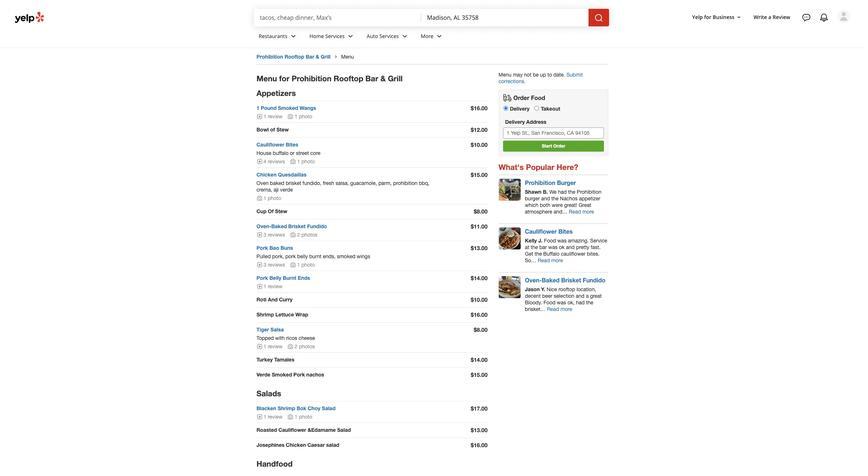 Task type: describe. For each thing, give the bounding box(es) containing it.
chicken inside chicken quesdaillas oven baked brisket fundido, fresh salsa, guacamole, parm, prohibition bbq, crema, aji verde
[[257, 172, 277, 178]]

read for burger
[[569, 209, 581, 215]]

kelly j.
[[525, 238, 543, 244]]

wrap
[[296, 312, 308, 318]]

1 photo down aji
[[264, 196, 281, 201]]

rooftop
[[559, 287, 576, 293]]

1 vertical spatial grill
[[388, 74, 403, 83]]

stew for $8.00
[[275, 208, 288, 215]]

great
[[591, 293, 602, 299]]

read more link for bites
[[538, 258, 563, 264]]

quesdaillas
[[278, 172, 307, 178]]

food was amazing. service at the bar was ok and pretty fast. get the buffalo cauliflower bites. so…
[[525, 238, 608, 264]]

nachos
[[560, 196, 578, 202]]

none field near
[[427, 14, 583, 22]]

reviews for $13.00
[[268, 262, 285, 268]]

2 photos for 3 reviews
[[297, 232, 318, 238]]

bites.
[[587, 251, 600, 257]]

1 photo down street
[[297, 159, 315, 165]]

jason
[[525, 287, 540, 293]]

prohibition rooftop bar & grill link
[[257, 54, 331, 60]]

pork belly burnt ends link
[[257, 275, 310, 281]]

1 photo link down belly
[[290, 262, 315, 268]]

business categories element
[[253, 26, 851, 48]]

of
[[268, 208, 274, 215]]

0 horizontal spatial bar
[[306, 54, 315, 60]]

corrections.
[[499, 79, 526, 84]]

pulled
[[257, 254, 271, 260]]

salad
[[326, 442, 340, 449]]

smoked
[[337, 254, 356, 260]]

0 horizontal spatial &
[[316, 54, 319, 60]]

address
[[527, 119, 547, 125]]

brisket…
[[525, 307, 546, 313]]

prohibition
[[393, 181, 418, 186]]

for for menu
[[279, 74, 290, 83]]

read more link for baked
[[547, 307, 573, 313]]

had inside we had the prohibition burger and the nachos appetizer which both were great!   great atmosphere and…
[[558, 189, 567, 195]]

the up nachos on the right of page
[[569, 189, 576, 195]]

yelp for business button
[[690, 11, 745, 24]]

shawn b.
[[525, 189, 548, 195]]

pork for pork belly burnt ends
[[257, 275, 268, 281]]

more link
[[415, 26, 450, 48]]

1 up roti
[[264, 284, 267, 290]]

crema,
[[257, 187, 272, 193]]

core
[[311, 150, 321, 156]]

pork
[[286, 254, 296, 260]]

3 reviews for 1
[[264, 262, 285, 268]]

1 horizontal spatial shrimp
[[278, 406, 295, 412]]

salsa
[[271, 327, 284, 333]]

0 horizontal spatial baked
[[271, 223, 287, 230]]

verde
[[257, 372, 271, 378]]

1 down 1 pound smoked wangs
[[295, 114, 298, 120]]

more
[[421, 33, 434, 39]]

delivery address
[[506, 119, 547, 125]]

2 for 3 reviews
[[297, 232, 300, 238]]

house
[[257, 150, 272, 156]]

aji
[[274, 187, 279, 193]]

$16.00 for shrimp lettuce wrap
[[471, 312, 488, 318]]

menu for prohibition rooftop bar & grill
[[257, 74, 403, 83]]

1 photo down belly
[[297, 262, 315, 268]]

so…
[[525, 258, 537, 264]]

1 vertical spatial oven-
[[525, 277, 542, 284]]

1 photo down wangs
[[295, 114, 312, 120]]

salads
[[257, 390, 281, 399]]

review for 1 review link corresponding to 1 photo link underneath bok
[[268, 415, 283, 420]]

kelly
[[525, 238, 537, 244]]

and inside food was amazing. service at the bar was ok and pretty fast. get the buffalo cauliflower bites. so…
[[566, 245, 575, 251]]

brisket
[[286, 181, 301, 186]]

bites for cauliflower bites house buffalo or street core
[[286, 142, 298, 148]]

parm,
[[379, 181, 392, 186]]

1 $10.00 from the top
[[471, 142, 488, 148]]

1 down pound
[[264, 114, 267, 120]]

pork bao buns pulled pork, pork belly burnt ends, smoked wings
[[257, 245, 370, 260]]

1 vertical spatial bar
[[366, 74, 379, 83]]

24 chevron down v2 image
[[346, 32, 355, 41]]

services for home services
[[326, 33, 345, 39]]

1 vertical spatial was
[[549, 245, 558, 251]]

may
[[513, 72, 523, 78]]

menu for menu
[[341, 54, 354, 60]]

buns
[[281, 245, 293, 251]]

2 $14.00 from the top
[[471, 357, 488, 364]]

burger
[[557, 179, 576, 186]]

what's
[[499, 163, 524, 172]]

more for burger
[[583, 209, 595, 215]]

prohibition down restaurants
[[257, 54, 283, 60]]

3 for 2
[[264, 232, 267, 238]]

1 review link for 1 photo link underneath bok
[[257, 415, 283, 420]]

or
[[290, 150, 295, 156]]

burnt
[[283, 275, 297, 281]]

photo down bok
[[299, 415, 312, 420]]

josephines chicken caesar salad
[[257, 442, 340, 449]]

prohibition burger link
[[525, 179, 576, 186]]

fundido for oven-baked brisket fundido link to the right
[[583, 277, 606, 284]]

$17.00
[[471, 406, 488, 412]]

1 review for 2 photos link associated with 1 review
[[264, 344, 283, 350]]

verde smoked pork nachos
[[257, 372, 324, 378]]

1 down topped
[[264, 344, 267, 350]]

bowl of stew
[[257, 127, 289, 133]]

cup
[[257, 208, 267, 215]]

1 $14.00 from the top
[[471, 275, 488, 282]]

auto services
[[367, 33, 399, 39]]

read more for baked
[[547, 307, 573, 313]]

b.
[[543, 189, 548, 195]]

2 reviews from the top
[[268, 232, 285, 238]]

0 horizontal spatial salad
[[322, 406, 336, 412]]

selection
[[554, 293, 575, 299]]

oven-baked brisket fundido for the topmost oven-baked brisket fundido link
[[257, 223, 327, 230]]

2 vertical spatial cauliflower
[[279, 427, 306, 434]]

cauliflower for cauliflower bites house buffalo or street core
[[257, 142, 285, 148]]

1 vertical spatial rooftop
[[334, 74, 364, 83]]

blacken shrimp bok choy salad link
[[257, 406, 336, 412]]

bao
[[270, 245, 279, 251]]

24 chevron down v2 image for more
[[435, 32, 444, 41]]

we
[[550, 189, 557, 195]]

1 horizontal spatial oven-baked brisket fundido link
[[525, 277, 606, 284]]

pork bao buns link
[[257, 245, 293, 251]]

be
[[533, 72, 539, 78]]

1 review for 1 photo link underneath bok
[[264, 415, 283, 420]]

1 horizontal spatial salad
[[337, 427, 351, 434]]

read for baked
[[547, 307, 559, 313]]

beer
[[543, 293, 553, 299]]

0 vertical spatial oven-baked brisket fundido link
[[257, 223, 327, 230]]

blacken
[[257, 406, 276, 412]]

photo down aji
[[268, 196, 281, 201]]

1 down blacken
[[264, 415, 267, 420]]

for for yelp
[[705, 13, 712, 20]]

1 photo link down wangs
[[288, 114, 312, 120]]

1 vertical spatial smoked
[[272, 372, 292, 378]]

0 horizontal spatial shrimp
[[257, 312, 274, 318]]

chicken quesdaillas oven baked brisket fundido, fresh salsa, guacamole, parm, prohibition bbq, crema, aji verde
[[257, 172, 430, 193]]

review
[[773, 13, 791, 20]]

auto
[[367, 33, 378, 39]]

bjord u. image
[[838, 10, 851, 23]]

1 review for 1 photo link underneath wangs
[[264, 114, 283, 120]]

2 1 review link from the top
[[257, 284, 283, 290]]

0 vertical spatial a
[[769, 13, 772, 20]]

read more link for burger
[[569, 209, 595, 215]]

services for auto services
[[380, 33, 399, 39]]

1 down crema,
[[264, 196, 267, 201]]

2 vertical spatial pork
[[294, 372, 305, 378]]

delivery for delivery
[[510, 106, 530, 112]]

1 down blacken shrimp bok choy salad link
[[295, 415, 298, 420]]

3 reviews link for 2 photos
[[257, 232, 285, 238]]

Near text field
[[427, 14, 583, 22]]

1 photo link down street
[[290, 159, 315, 165]]

prohibition rooftop bar & grill
[[257, 54, 331, 60]]

baked
[[270, 181, 284, 186]]

1 vertical spatial &
[[381, 74, 386, 83]]

messages image
[[803, 13, 811, 22]]

0 vertical spatial rooftop
[[285, 54, 305, 60]]

takeout
[[541, 106, 561, 112]]

caesar
[[308, 442, 325, 449]]

bok
[[297, 406, 307, 412]]

wings
[[357, 254, 370, 260]]

tiger salsa topped with ricos cheese
[[257, 327, 315, 342]]

0 vertical spatial smoked
[[278, 105, 298, 111]]

$16.00 for josephines chicken caesar salad
[[471, 442, 488, 449]]

nice rooftop location, decent beer selection and a great bloody.   food was ok, had the brisket…
[[525, 287, 602, 313]]

ends
[[298, 275, 310, 281]]

blacken shrimp bok choy salad
[[257, 406, 336, 412]]

more for bites
[[552, 258, 563, 264]]

1 down belly
[[297, 262, 300, 268]]

review for 3rd 1 review link from the bottom of the page
[[268, 284, 283, 290]]

cauliflower
[[561, 251, 586, 257]]



Task type: locate. For each thing, give the bounding box(es) containing it.
prohibition down prohibition rooftop bar & grill link
[[292, 74, 332, 83]]

0 vertical spatial bar
[[306, 54, 315, 60]]

oven
[[257, 181, 269, 186]]

0 vertical spatial food
[[531, 94, 546, 101]]

shrimp left bok
[[278, 406, 295, 412]]

review down blacken
[[268, 415, 283, 420]]

lettuce
[[276, 312, 294, 318]]

submit corrections.
[[499, 72, 583, 84]]

chicken
[[257, 172, 277, 178], [286, 442, 306, 449]]

belly
[[297, 254, 308, 260]]

bar
[[540, 245, 547, 251]]

0 horizontal spatial oven-baked brisket fundido link
[[257, 223, 327, 230]]

None radio
[[504, 106, 508, 111], [535, 106, 539, 111], [504, 106, 508, 111], [535, 106, 539, 111]]

for inside button
[[705, 13, 712, 20]]

$14.00
[[471, 275, 488, 282], [471, 357, 488, 364]]

1 photo
[[295, 114, 312, 120], [297, 159, 315, 165], [264, 196, 281, 201], [297, 262, 315, 268], [295, 415, 312, 420]]

3 review from the top
[[268, 344, 283, 350]]

0 vertical spatial bites
[[286, 142, 298, 148]]

write a review
[[754, 13, 791, 20]]

shrimp
[[257, 312, 274, 318], [278, 406, 295, 412]]

read more down buffalo
[[538, 258, 563, 264]]

oven-
[[257, 223, 271, 230], [525, 277, 542, 284]]

1 horizontal spatial 24 chevron down v2 image
[[401, 32, 409, 41]]

read more down 'ok,'
[[547, 307, 573, 313]]

1 review down blacken
[[264, 415, 283, 420]]

2 photos link for 1 review
[[288, 344, 315, 350]]

1 vertical spatial oven-baked brisket fundido link
[[525, 277, 606, 284]]

delivery down order food
[[510, 106, 530, 112]]

$13.00 down $17.00
[[471, 427, 488, 434]]

oven-baked brisket fundido link up rooftop
[[525, 277, 606, 284]]

for
[[705, 13, 712, 20], [279, 74, 290, 83]]

baked down cup of stew
[[271, 223, 287, 230]]

3 reviews from the top
[[268, 262, 285, 268]]

24 chevron down v2 image inside restaurants link
[[289, 32, 298, 41]]

oven-baked brisket fundido for oven-baked brisket fundido link to the right
[[525, 277, 606, 284]]

bowl
[[257, 127, 269, 133]]

4 1 review from the top
[[264, 415, 283, 420]]

1 horizontal spatial rooftop
[[334, 74, 364, 83]]

3 reviews down pork,
[[264, 262, 285, 268]]

24 chevron down v2 image right restaurants
[[289, 32, 298, 41]]

3 reviews link down the pulled
[[257, 262, 285, 268]]

buffalo
[[273, 150, 289, 156]]

had right 'ok,'
[[576, 300, 585, 306]]

2 3 reviews link from the top
[[257, 262, 285, 268]]

home
[[310, 33, 324, 39]]

2 1 review from the top
[[264, 284, 283, 290]]

great
[[579, 203, 592, 208]]

0 vertical spatial chicken
[[257, 172, 277, 178]]

0 vertical spatial $15.00
[[471, 172, 488, 178]]

cauliflower bites link up buffalo
[[257, 142, 298, 148]]

restaurants link
[[253, 26, 304, 48]]

ok,
[[568, 300, 575, 306]]

2 services from the left
[[380, 33, 399, 39]]

24 chevron down v2 image inside more link
[[435, 32, 444, 41]]

stew right of
[[275, 208, 288, 215]]

with
[[275, 336, 285, 342]]

2 photos link for 3 reviews
[[290, 232, 318, 238]]

cauliflower bites link up j.
[[525, 228, 573, 235]]

start order button
[[503, 141, 605, 152]]

read for bites
[[538, 258, 550, 264]]

order food
[[512, 94, 546, 101]]

3 reviews up bao
[[264, 232, 285, 238]]

delivery for delivery address
[[506, 119, 525, 125]]

salsa,
[[336, 181, 349, 186]]

3 reviews link for 1 photo
[[257, 262, 285, 268]]

16 chevron down v2 image
[[736, 14, 742, 20]]

24 chevron down v2 image right auto services
[[401, 32, 409, 41]]

1 vertical spatial cauliflower
[[525, 228, 557, 235]]

1 left pound
[[257, 105, 260, 111]]

3 down the pulled
[[264, 262, 267, 268]]

1 photo link
[[288, 114, 312, 120], [290, 159, 315, 165], [257, 196, 281, 201], [290, 262, 315, 268], [288, 415, 312, 420]]

1 vertical spatial oven-baked brisket fundido
[[525, 277, 606, 284]]

0 horizontal spatial chicken
[[257, 172, 277, 178]]

decent
[[525, 293, 541, 299]]

0 vertical spatial order
[[514, 94, 530, 101]]

0 vertical spatial read more
[[569, 209, 595, 215]]

menu up corrections.
[[499, 72, 512, 78]]

yelp for business
[[693, 13, 735, 20]]

chicken down roasted cauliflower &edamame salad
[[286, 442, 306, 449]]

3 reviews
[[264, 232, 285, 238], [264, 262, 285, 268]]

fundido,
[[303, 181, 322, 186]]

nice
[[547, 287, 557, 293]]

1 none field from the left
[[260, 14, 416, 22]]

photo down street
[[302, 159, 315, 165]]

order down corrections.
[[514, 94, 530, 101]]

Find text field
[[260, 14, 416, 22]]

1 photo link down crema,
[[257, 196, 281, 201]]

1 horizontal spatial had
[[576, 300, 585, 306]]

2 photos link up 'pork bao buns pulled pork, pork belly burnt ends, smoked wings'
[[290, 232, 318, 238]]

1 horizontal spatial bar
[[366, 74, 379, 83]]

and down location,
[[576, 293, 585, 299]]

1 services from the left
[[326, 33, 345, 39]]

auto services link
[[361, 26, 415, 48]]

0 vertical spatial $14.00
[[471, 275, 488, 282]]

0 vertical spatial shrimp
[[257, 312, 274, 318]]

cauliflower inside "cauliflower bites house buffalo or street core"
[[257, 142, 285, 148]]

oven-baked brisket fundido up buns
[[257, 223, 327, 230]]

$15.00 up $17.00
[[471, 372, 488, 379]]

0 vertical spatial more
[[583, 209, 595, 215]]

None search field
[[254, 9, 611, 26]]

bites for cauliflower bites
[[559, 228, 573, 235]]

oven-baked brisket fundido link up buns
[[257, 223, 327, 230]]

pork,
[[272, 254, 284, 260]]

2 3 from the top
[[264, 262, 267, 268]]

write a review link
[[751, 11, 794, 24]]

0 vertical spatial 2
[[297, 232, 300, 238]]

had inside nice rooftop location, decent beer selection and a great bloody.   food was ok, had the brisket…
[[576, 300, 585, 306]]

pork inside 'pork bao buns pulled pork, pork belly burnt ends, smoked wings'
[[257, 245, 268, 251]]

1 horizontal spatial &
[[381, 74, 386, 83]]

2 photos up 'pork bao buns pulled pork, pork belly burnt ends, smoked wings'
[[297, 232, 318, 238]]

a down location,
[[586, 293, 589, 299]]

24 chevron down v2 image inside auto services link
[[401, 32, 409, 41]]

home services link
[[304, 26, 361, 48]]

24 chevron down v2 image right more
[[435, 32, 444, 41]]

read more link down buffalo
[[538, 258, 563, 264]]

fresh
[[323, 181, 334, 186]]

prohibition inside we had the prohibition burger and the nachos appetizer which both were great!   great atmosphere and…
[[577, 189, 602, 195]]

0 vertical spatial grill
[[321, 54, 331, 60]]

1 review down belly
[[264, 284, 283, 290]]

1 vertical spatial had
[[576, 300, 585, 306]]

1 horizontal spatial bites
[[559, 228, 573, 235]]

0 horizontal spatial cauliflower bites link
[[257, 142, 298, 148]]

brisket for the topmost oven-baked brisket fundido link
[[288, 223, 306, 230]]

1 photo down bok
[[295, 415, 312, 420]]

0 horizontal spatial rooftop
[[285, 54, 305, 60]]

photo down wangs
[[299, 114, 312, 120]]

1 1 review link from the top
[[257, 114, 283, 120]]

0 vertical spatial $10.00
[[471, 142, 488, 148]]

3 24 chevron down v2 image from the left
[[435, 32, 444, 41]]

1 horizontal spatial oven-
[[525, 277, 542, 284]]

1 horizontal spatial brisket
[[562, 277, 582, 284]]

0 vertical spatial salad
[[322, 406, 336, 412]]

1 vertical spatial bites
[[559, 228, 573, 235]]

2 $16.00 from the top
[[471, 312, 488, 318]]

read
[[569, 209, 581, 215], [538, 258, 550, 264], [547, 307, 559, 313]]

was inside nice rooftop location, decent beer selection and a great bloody.   food was ok, had the brisket…
[[557, 300, 567, 306]]

1 24 chevron down v2 image from the left
[[289, 32, 298, 41]]

bites inside "cauliflower bites house buffalo or street core"
[[286, 142, 298, 148]]

0 vertical spatial read more link
[[569, 209, 595, 215]]

which
[[525, 203, 539, 208]]

3 up pork bao buns link
[[264, 232, 267, 238]]

2 vertical spatial $16.00
[[471, 442, 488, 449]]

1 review down with
[[264, 344, 283, 350]]

had
[[558, 189, 567, 195], [576, 300, 585, 306]]

2 vertical spatial more
[[561, 307, 573, 313]]

1 vertical spatial cauliflower bites link
[[525, 228, 573, 235]]

fast.
[[591, 245, 601, 251]]

delivery left address
[[506, 119, 525, 125]]

was down selection
[[557, 300, 567, 306]]

1 3 reviews from the top
[[264, 232, 285, 238]]

menu for menu for prohibition rooftop bar & grill
[[257, 74, 277, 83]]

brisket up buns
[[288, 223, 306, 230]]

chicken up oven
[[257, 172, 277, 178]]

0 vertical spatial 3 reviews
[[264, 232, 285, 238]]

more down great
[[583, 209, 595, 215]]

services
[[326, 33, 345, 39], [380, 33, 399, 39]]

2 up belly
[[297, 232, 300, 238]]

to
[[548, 72, 552, 78]]

bloody.
[[525, 300, 543, 306]]

prohibition burger
[[525, 179, 576, 186]]

fundido up 'pork bao buns pulled pork, pork belly burnt ends, smoked wings'
[[307, 223, 327, 230]]

2 vertical spatial reviews
[[268, 262, 285, 268]]

read down buffalo
[[538, 258, 550, 264]]

1 reviews from the top
[[268, 159, 285, 165]]

1 1 review from the top
[[264, 114, 283, 120]]

1 vertical spatial photos
[[299, 344, 315, 350]]

2 horizontal spatial menu
[[499, 72, 512, 78]]

0 horizontal spatial fundido
[[307, 223, 327, 230]]

None field
[[260, 14, 416, 22], [427, 14, 583, 22]]

1 horizontal spatial none field
[[427, 14, 583, 22]]

1 vertical spatial $14.00
[[471, 357, 488, 364]]

0 horizontal spatial oven-
[[257, 223, 271, 230]]

1 vertical spatial read more
[[538, 258, 563, 264]]

pork
[[257, 245, 268, 251], [257, 275, 268, 281], [294, 372, 305, 378]]

brisket for oven-baked brisket fundido link to the right
[[562, 277, 582, 284]]

1 review from the top
[[268, 114, 283, 120]]

notifications image
[[820, 13, 829, 22]]

location,
[[577, 287, 597, 293]]

reviews down buffalo
[[268, 159, 285, 165]]

1 review link for 2 photos link associated with 1 review
[[257, 344, 283, 350]]

1 review link
[[257, 114, 283, 120], [257, 284, 283, 290], [257, 344, 283, 350], [257, 415, 283, 420]]

review for 1 review link associated with 2 photos link associated with 1 review
[[268, 344, 283, 350]]

was up ok
[[558, 238, 567, 244]]

here?
[[557, 163, 579, 172]]

bar
[[306, 54, 315, 60], [366, 74, 379, 83]]

pound
[[261, 105, 277, 111]]

pork up the pulled
[[257, 245, 268, 251]]

2 photos for 1 review
[[295, 344, 315, 350]]

order right the start
[[554, 143, 566, 149]]

0 horizontal spatial and
[[542, 196, 550, 202]]

oven-baked brisket fundido up rooftop
[[525, 277, 606, 284]]

4 reviews link
[[257, 159, 285, 165]]

1 vertical spatial 3
[[264, 262, 267, 268]]

2 vertical spatial food
[[544, 300, 556, 306]]

photos down the cheese
[[299, 344, 315, 350]]

1 3 reviews link from the top
[[257, 232, 285, 238]]

had up nachos on the right of page
[[558, 189, 567, 195]]

more
[[583, 209, 595, 215], [552, 258, 563, 264], [561, 307, 573, 313]]

1 horizontal spatial and
[[566, 245, 575, 251]]

1 3 from the top
[[264, 232, 267, 238]]

2 $13.00 from the top
[[471, 427, 488, 434]]

service
[[591, 238, 608, 244]]

1 vertical spatial read more link
[[538, 258, 563, 264]]

j.
[[539, 238, 543, 244]]

for right yelp
[[705, 13, 712, 20]]

1 horizontal spatial fundido
[[583, 277, 606, 284]]

1 vertical spatial read
[[538, 258, 550, 264]]

great!
[[565, 203, 578, 208]]

1 review link down pound
[[257, 114, 283, 120]]

read more for bites
[[538, 258, 563, 264]]

0 vertical spatial read
[[569, 209, 581, 215]]

1 review link down belly
[[257, 284, 283, 290]]

3 $16.00 from the top
[[471, 442, 488, 449]]

24 chevron down v2 image for auto services
[[401, 32, 409, 41]]

burnt
[[310, 254, 322, 260]]

the down great
[[587, 300, 594, 306]]

roasted
[[257, 427, 277, 434]]

1 review link for 1 photo link underneath wangs
[[257, 114, 283, 120]]

smoked down tamales
[[272, 372, 292, 378]]

bbq,
[[419, 181, 430, 186]]

1 $15.00 from the top
[[471, 172, 488, 178]]

the down we
[[552, 196, 559, 202]]

more down buffalo
[[552, 258, 563, 264]]

0 vertical spatial 3 reviews link
[[257, 232, 285, 238]]

2 photos down the cheese
[[295, 344, 315, 350]]

0 vertical spatial fundido
[[307, 223, 327, 230]]

of
[[270, 127, 275, 133]]

0 vertical spatial 2 photos link
[[290, 232, 318, 238]]

food up takeout
[[531, 94, 546, 101]]

photos for 3 reviews
[[302, 232, 318, 238]]

1 vertical spatial more
[[552, 258, 563, 264]]

cauliflower bites link
[[257, 142, 298, 148], [525, 228, 573, 235]]

prohibition up shawn b.
[[525, 179, 556, 186]]

1 $16.00 from the top
[[471, 105, 488, 112]]

a right write
[[769, 13, 772, 20]]

search image
[[595, 13, 603, 22]]

salad right choy
[[322, 406, 336, 412]]

2 down ricos at the bottom left of page
[[295, 344, 298, 350]]

1 horizontal spatial services
[[380, 33, 399, 39]]

menu for menu may not be up to date.
[[499, 72, 512, 78]]

1 Yelp St., San Francisco, CA 94105 text field
[[503, 128, 605, 139]]

24 chevron down v2 image
[[289, 32, 298, 41], [401, 32, 409, 41], [435, 32, 444, 41]]

reviews down pork,
[[268, 262, 285, 268]]

at
[[525, 245, 530, 251]]

2 vertical spatial read
[[547, 307, 559, 313]]

baked up nice
[[542, 277, 560, 284]]

order inside button
[[554, 143, 566, 149]]

more down 'ok,'
[[561, 307, 573, 313]]

was up buffalo
[[549, 245, 558, 251]]

cauliflower for cauliflower bites
[[525, 228, 557, 235]]

y.
[[541, 287, 546, 293]]

photos up 'pork bao buns pulled pork, pork belly burnt ends, smoked wings'
[[302, 232, 318, 238]]

prohibition up appetizer
[[577, 189, 602, 195]]

curry
[[279, 297, 293, 303]]

the down kelly j.
[[531, 245, 538, 251]]

salad
[[322, 406, 336, 412], [337, 427, 351, 434]]

2 $8.00 from the top
[[474, 327, 488, 334]]

oven-baked brisket fundido
[[257, 223, 327, 230], [525, 277, 606, 284]]

3 reviews for 2
[[264, 232, 285, 238]]

and inside we had the prohibition burger and the nachos appetizer which both were great!   great atmosphere and…
[[542, 196, 550, 202]]

read down the 'beer' on the bottom
[[547, 307, 559, 313]]

3 1 review link from the top
[[257, 344, 283, 350]]

wangs
[[300, 105, 316, 111]]

1 photo link down bok
[[288, 415, 312, 420]]

read more for burger
[[569, 209, 595, 215]]

photo down belly
[[302, 262, 315, 268]]

none field find
[[260, 14, 416, 22]]

1 vertical spatial baked
[[542, 277, 560, 284]]

menu
[[341, 54, 354, 60], [499, 72, 512, 78], [257, 74, 277, 83]]

menu may not be up to date.
[[499, 72, 567, 78]]

topped
[[257, 336, 274, 342]]

food down the 'beer' on the bottom
[[544, 300, 556, 306]]

1 review
[[264, 114, 283, 120], [264, 284, 283, 290], [264, 344, 283, 350], [264, 415, 283, 420]]

1 horizontal spatial for
[[705, 13, 712, 20]]

0 vertical spatial 2 photos
[[297, 232, 318, 238]]

1 vertical spatial fundido
[[583, 277, 606, 284]]

menu up appetizers
[[257, 74, 277, 83]]

1 vertical spatial salad
[[337, 427, 351, 434]]

1 vertical spatial 2 photos
[[295, 344, 315, 350]]

oven-baked brisket fundido link
[[257, 223, 327, 230], [525, 277, 606, 284]]

0 horizontal spatial services
[[326, 33, 345, 39]]

0 vertical spatial $8.00
[[474, 208, 488, 215]]

0 horizontal spatial a
[[586, 293, 589, 299]]

menu down 24 chevron down v2 image
[[341, 54, 354, 60]]

reviews for $10.00
[[268, 159, 285, 165]]

2 $15.00 from the top
[[471, 372, 488, 379]]

user actions element
[[687, 9, 861, 54]]

and inside nice rooftop location, decent beer selection and a great bloody.   food was ok, had the brisket…
[[576, 293, 585, 299]]

2 3 reviews from the top
[[264, 262, 285, 268]]

yelp
[[693, 13, 703, 20]]

food down cauliflower bites
[[544, 238, 556, 244]]

1 vertical spatial chicken
[[286, 442, 306, 449]]

1 $13.00 from the top
[[471, 245, 488, 252]]

write
[[754, 13, 768, 20]]

3 reviews link up bao
[[257, 232, 285, 238]]

$16.00
[[471, 105, 488, 112], [471, 312, 488, 318], [471, 442, 488, 449]]

1 $8.00 from the top
[[474, 208, 488, 215]]

guacamole,
[[351, 181, 377, 186]]

0 vertical spatial brisket
[[288, 223, 306, 230]]

2 for 1 review
[[295, 344, 298, 350]]

1 vertical spatial pork
[[257, 275, 268, 281]]

2 none field from the left
[[427, 14, 583, 22]]

0 vertical spatial cauliflower bites link
[[257, 142, 298, 148]]

0 horizontal spatial 24 chevron down v2 image
[[289, 32, 298, 41]]

pork left belly
[[257, 275, 268, 281]]

bites up the or
[[286, 142, 298, 148]]

2 vertical spatial was
[[557, 300, 567, 306]]

more for baked
[[561, 307, 573, 313]]

burger
[[525, 196, 540, 202]]

a inside nice rooftop location, decent beer selection and a great bloody.   food was ok, had the brisket…
[[586, 293, 589, 299]]

ricos
[[286, 336, 297, 342]]

atmosphere
[[525, 209, 553, 215]]

0 vertical spatial oven-
[[257, 223, 271, 230]]

2 $10.00 from the top
[[471, 297, 488, 303]]

0 horizontal spatial bites
[[286, 142, 298, 148]]

the down bar
[[535, 251, 542, 257]]

24 chevron down v2 image for restaurants
[[289, 32, 298, 41]]

2 vertical spatial read more
[[547, 307, 573, 313]]

2 review from the top
[[268, 284, 283, 290]]

1 vertical spatial 3 reviews
[[264, 262, 285, 268]]

pork for pork bao buns pulled pork, pork belly burnt ends, smoked wings
[[257, 245, 268, 251]]

2 vertical spatial and
[[576, 293, 585, 299]]

1 down street
[[297, 159, 300, 165]]

4 1 review link from the top
[[257, 415, 283, 420]]

1 vertical spatial a
[[586, 293, 589, 299]]

the inside nice rooftop location, decent beer selection and a great bloody.   food was ok, had the brisket…
[[587, 300, 594, 306]]

3 for 1
[[264, 262, 267, 268]]

0 vertical spatial oven-baked brisket fundido
[[257, 223, 327, 230]]

photos for 1 review
[[299, 344, 315, 350]]

review for 1 review link associated with 1 photo link underneath wangs
[[268, 114, 283, 120]]

2 photos link
[[290, 232, 318, 238], [288, 344, 315, 350]]

0 vertical spatial for
[[705, 13, 712, 20]]

2 24 chevron down v2 image from the left
[[401, 32, 409, 41]]

3 1 review from the top
[[264, 344, 283, 350]]

a
[[769, 13, 772, 20], [586, 293, 589, 299]]

pretty
[[577, 245, 590, 251]]

review down belly
[[268, 284, 283, 290]]

0 vertical spatial was
[[558, 238, 567, 244]]

fundido for the topmost oven-baked brisket fundido link
[[307, 223, 327, 230]]

1 vertical spatial stew
[[275, 208, 288, 215]]

food inside food was amazing. service at the bar was ok and pretty fast. get the buffalo cauliflower bites. so…
[[544, 238, 556, 244]]

0 vertical spatial cauliflower
[[257, 142, 285, 148]]

food inside nice rooftop location, decent beer selection and a great bloody.   food was ok, had the brisket…
[[544, 300, 556, 306]]

0 horizontal spatial order
[[514, 94, 530, 101]]

oven- up jason on the bottom of the page
[[525, 277, 542, 284]]

stew for $12.00
[[277, 127, 289, 133]]

turkey
[[257, 357, 273, 363]]

1 vertical spatial and
[[566, 245, 575, 251]]

up
[[540, 72, 546, 78]]

4 review from the top
[[268, 415, 283, 420]]

1 horizontal spatial cauliflower bites link
[[525, 228, 573, 235]]



Task type: vqa. For each thing, say whether or not it's contained in the screenshot.


